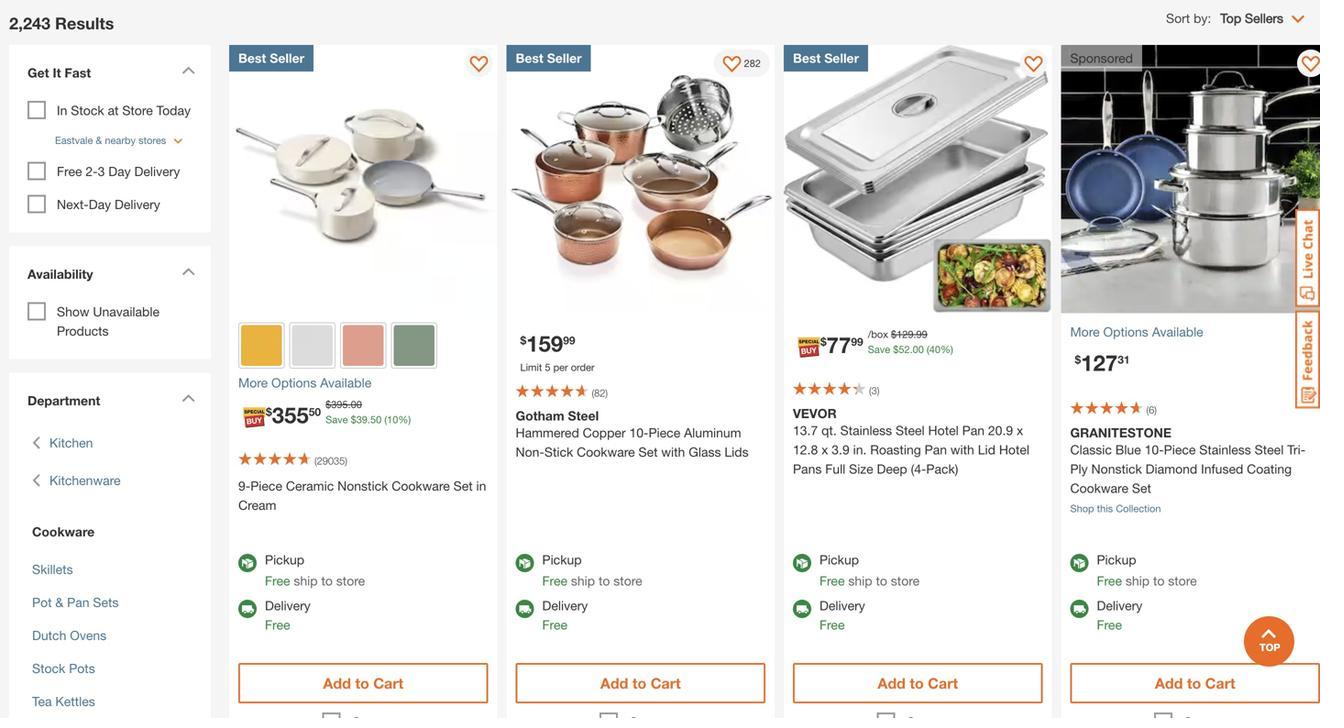 Task type: locate. For each thing, give the bounding box(es) containing it.
more options available for bottommost more options available "link"
[[238, 375, 372, 390]]

0 horizontal spatial 10-
[[630, 425, 649, 440]]

caret icon image inside availability link
[[182, 267, 195, 276]]

day right 2-
[[108, 164, 131, 179]]

3 cart from the left
[[928, 675, 959, 692]]

0 vertical spatial piece
[[649, 425, 681, 440]]

stainless inside granitestone classic blue 10-piece stainless steel tri- ply nonstick diamond infused coating cookware set shop this collection
[[1200, 442, 1252, 457]]

with left glass
[[662, 444, 685, 460]]

1 vertical spatial day
[[89, 197, 111, 212]]

& left nearby
[[96, 134, 102, 146]]

gotham steel hammered copper 10-piece aluminum non-stick cookware set with glass lids
[[516, 408, 749, 460]]

0 horizontal spatial 3
[[98, 164, 105, 179]]

add to cart button for classic blue 10-piece stainless steel tri-ply nonstick diamond infused coating cookware set image
[[1071, 663, 1321, 704]]

. down 129
[[910, 344, 913, 355]]

cart for add to cart button related to classic blue 10-piece stainless steel tri-ply nonstick diamond infused coating cookware set image
[[1206, 675, 1236, 692]]

0 horizontal spatial best
[[238, 51, 266, 66]]

2 display image from the left
[[1302, 56, 1321, 74]]

day down 2-
[[89, 197, 111, 212]]

caret icon image inside department link
[[182, 394, 195, 402]]

1 horizontal spatial 99
[[851, 335, 864, 348]]

1 vertical spatial piece
[[1164, 442, 1196, 457]]

hammered copper 10-piece aluminum non-stick cookware set with glass lids image
[[507, 45, 775, 313]]

0 vertical spatial stock
[[71, 103, 104, 118]]

$ up limit
[[520, 334, 527, 347]]

50 inside $ 395 . 00 save $ 39 . 50 ( 10 %)
[[371, 414, 382, 426]]

50
[[309, 405, 321, 418], [371, 414, 382, 426]]

%) right 39
[[398, 414, 411, 426]]

set left glass
[[639, 444, 658, 460]]

129
[[897, 328, 914, 340]]

3 pickup free ship to store from the left
[[820, 552, 920, 588]]

0 vertical spatial 3
[[98, 164, 105, 179]]

ship
[[294, 573, 318, 588], [571, 573, 595, 588], [849, 573, 873, 588], [1126, 573, 1150, 588]]

99 for 77
[[851, 335, 864, 348]]

caret icon image
[[182, 66, 195, 74], [182, 267, 195, 276], [182, 394, 195, 402]]

2 vertical spatial piece
[[251, 478, 282, 494]]

2 horizontal spatial best
[[793, 51, 821, 66]]

1 available for pickup image from the left
[[516, 554, 534, 572]]

cart
[[373, 675, 404, 692], [651, 675, 681, 692], [928, 675, 959, 692], [1206, 675, 1236, 692]]

options up $ 355 50
[[272, 375, 317, 390]]

best
[[238, 51, 266, 66], [516, 51, 544, 66], [793, 51, 821, 66]]

2,243
[[9, 13, 50, 33]]

1 horizontal spatial 00
[[913, 344, 924, 355]]

1 horizontal spatial %)
[[941, 344, 954, 355]]

add for hammered copper 10-piece aluminum non-stick cookware set with glass lids image
[[601, 675, 629, 692]]

10- right copper
[[630, 425, 649, 440]]

$ down marigold image
[[266, 405, 272, 418]]

0 horizontal spatial available for pickup image
[[238, 554, 257, 572]]

52
[[899, 344, 910, 355]]

available up 395
[[320, 375, 372, 390]]

1 horizontal spatial &
[[96, 134, 102, 146]]

4 pickup free ship to store from the left
[[1097, 552, 1198, 588]]

options
[[1104, 324, 1149, 339], [272, 375, 317, 390]]

more down marigold image
[[238, 375, 268, 390]]

00 up 39
[[351, 399, 362, 411]]

store
[[336, 573, 365, 588], [614, 573, 643, 588], [891, 573, 920, 588], [1169, 573, 1198, 588]]

3 add to cart button from the left
[[793, 663, 1043, 704]]

0 horizontal spatial 00
[[351, 399, 362, 411]]

2 available shipping image from the left
[[1071, 600, 1089, 618]]

0 vertical spatial nonstick
[[1092, 461, 1143, 477]]

more options available
[[1071, 324, 1204, 339], [238, 375, 372, 390]]

cookware down copper
[[577, 444, 635, 460]]

1 available shipping image from the left
[[238, 600, 257, 618]]

pan left sets
[[67, 595, 89, 610]]

99 up per
[[563, 334, 576, 347]]

0 horizontal spatial nonstick
[[338, 478, 388, 494]]

store for available shipping image corresponding to hammered copper 10-piece aluminum non-stick cookware set with glass lids
[[614, 573, 643, 588]]

cookware up skillets link
[[32, 524, 95, 539]]

0 horizontal spatial steel
[[568, 408, 599, 423]]

set inside 9-piece ceramic nonstick cookware set in cream
[[454, 478, 473, 494]]

cookware up this
[[1071, 481, 1129, 496]]

0 vertical spatial caret icon image
[[182, 66, 195, 74]]

1 vertical spatial more options available link
[[238, 373, 488, 393]]

50 right 39
[[371, 414, 382, 426]]

piece inside granitestone classic blue 10-piece stainless steel tri- ply nonstick diamond infused coating cookware set shop this collection
[[1164, 442, 1196, 457]]

.
[[914, 328, 917, 340], [910, 344, 913, 355], [348, 399, 351, 411], [368, 414, 371, 426]]

available shipping image for (
[[1071, 600, 1089, 618]]

) up 9-piece ceramic nonstick cookware set in cream
[[345, 455, 348, 467]]

set inside granitestone classic blue 10-piece stainless steel tri- ply nonstick diamond infused coating cookware set shop this collection
[[1133, 481, 1152, 496]]

available for pickup image
[[516, 554, 534, 572], [1071, 554, 1089, 572]]

( right 52
[[927, 344, 930, 355]]

add for 9-piece ceramic nonstick cookware set in cream image
[[323, 675, 351, 692]]

set left the in
[[454, 478, 473, 494]]

ship for add to cart button related to classic blue 10-piece stainless steel tri-ply nonstick diamond infused coating cookware set image
[[1126, 573, 1150, 588]]

4 ship from the left
[[1126, 573, 1150, 588]]

2 available for pickup image from the left
[[793, 554, 812, 572]]

1 horizontal spatial 3
[[872, 385, 878, 397]]

vevor
[[793, 406, 837, 421]]

pickup free ship to store for add to cart button related to classic blue 10-piece stainless steel tri-ply nonstick diamond infused coating cookware set image
[[1097, 552, 1198, 588]]

pot
[[32, 595, 52, 610]]

steel up roasting
[[896, 423, 925, 438]]

1 horizontal spatial available for pickup image
[[793, 554, 812, 572]]

pot & pan sets
[[32, 595, 119, 610]]

0 horizontal spatial display image
[[1025, 56, 1043, 74]]

0 horizontal spatial more options available link
[[238, 373, 488, 393]]

pots
[[69, 661, 95, 676]]

display image
[[1025, 56, 1043, 74], [1302, 56, 1321, 74]]

4 delivery free from the left
[[1097, 598, 1143, 632]]

add to cart button for 13.7 qt. stainless steel hotel pan 20.9 x 12.8 x 3.9 in. roasting pan with lid hotel pans full size deep (4-pack) image
[[793, 663, 1043, 704]]

to
[[321, 573, 333, 588], [599, 573, 610, 588], [876, 573, 888, 588], [1154, 573, 1165, 588], [355, 675, 369, 692], [633, 675, 647, 692], [910, 675, 924, 692], [1188, 675, 1202, 692]]

0 horizontal spatial best seller
[[238, 51, 305, 66]]

1 vertical spatial more options available
[[238, 375, 372, 390]]

piece up cream
[[251, 478, 282, 494]]

1 vertical spatial 10-
[[1145, 442, 1164, 457]]

stainless up in.
[[841, 423, 893, 438]]

1 horizontal spatial hotel
[[1000, 442, 1030, 457]]

2 pickup from the left
[[543, 552, 582, 567]]

%) right 52
[[941, 344, 954, 355]]

( 3 )
[[869, 385, 880, 397]]

3 store from the left
[[891, 573, 920, 588]]

aluminum
[[684, 425, 742, 440]]

1 vertical spatial options
[[272, 375, 317, 390]]

fast
[[65, 65, 91, 80]]

day
[[108, 164, 131, 179], [89, 197, 111, 212]]

99 inside $ 77 99
[[851, 335, 864, 348]]

00
[[913, 344, 924, 355], [351, 399, 362, 411]]

1 horizontal spatial available shipping image
[[516, 600, 534, 618]]

hotel up pack)
[[929, 423, 959, 438]]

4 add to cart from the left
[[1156, 675, 1236, 692]]

2 caret icon image from the top
[[182, 267, 195, 276]]

1 vertical spatial 00
[[351, 399, 362, 411]]

0 vertical spatial more options available
[[1071, 324, 1204, 339]]

0 vertical spatial &
[[96, 134, 102, 146]]

stainless up the infused in the right of the page
[[1200, 442, 1252, 457]]

1 vertical spatial more
[[238, 375, 268, 390]]

nonstick
[[1092, 461, 1143, 477], [338, 478, 388, 494]]

( up granitestone
[[1147, 404, 1149, 416]]

4 add to cart button from the left
[[1071, 663, 1321, 704]]

delivery free for 13.7 qt. stainless steel hotel pan 20.9 x 12.8 x 3.9 in. roasting pan with lid hotel pans full size deep (4-pack) image's add to cart button
[[820, 598, 866, 632]]

1 horizontal spatial more options available link
[[1071, 322, 1321, 342]]

2 horizontal spatial set
[[1133, 481, 1152, 496]]

& for pan
[[55, 595, 64, 610]]

add to cart button
[[238, 663, 488, 704], [516, 663, 766, 704], [793, 663, 1043, 704], [1071, 663, 1321, 704]]

0 horizontal spatial piece
[[251, 478, 282, 494]]

infused
[[1202, 461, 1244, 477]]

1 pickup free ship to store from the left
[[265, 552, 365, 588]]

1 delivery free from the left
[[265, 598, 311, 632]]

collection
[[1116, 503, 1162, 515]]

( right 39
[[385, 414, 387, 426]]

99 inside /box $ 129 . 99 save $ 52 . 00 ( 40 %)
[[917, 328, 928, 340]]

pickup
[[265, 552, 305, 567], [543, 552, 582, 567], [820, 552, 859, 567], [1097, 552, 1137, 567]]

free 2-3 day delivery
[[57, 164, 180, 179]]

cookware inside 9-piece ceramic nonstick cookware set in cream
[[392, 478, 450, 494]]

3 add from the left
[[878, 675, 906, 692]]

stock down dutch
[[32, 661, 65, 676]]

( 29035 )
[[315, 455, 348, 467]]

save down /box
[[868, 344, 891, 355]]

0 vertical spatial save
[[868, 344, 891, 355]]

1 horizontal spatial more options available
[[1071, 324, 1204, 339]]

limit 5 per order
[[520, 361, 595, 373]]

more options available link up 31
[[1071, 322, 1321, 342]]

unavailable
[[93, 304, 160, 319]]

10-
[[630, 425, 649, 440], [1145, 442, 1164, 457]]

1 vertical spatial &
[[55, 595, 64, 610]]

1 add from the left
[[323, 675, 351, 692]]

0 horizontal spatial set
[[454, 478, 473, 494]]

0 horizontal spatial with
[[662, 444, 685, 460]]

live chat image
[[1296, 209, 1321, 307]]

3 best seller from the left
[[793, 51, 859, 66]]

1 horizontal spatial nonstick
[[1092, 461, 1143, 477]]

. right /box
[[914, 328, 917, 340]]

display image inside 282 dropdown button
[[723, 56, 742, 74]]

0 horizontal spatial &
[[55, 595, 64, 610]]

1 available shipping image from the left
[[793, 600, 812, 618]]

$ inside $ 77 99
[[821, 335, 827, 348]]

dutch ovens link
[[32, 628, 107, 643]]

pickup free ship to store
[[265, 552, 365, 588], [543, 552, 643, 588], [820, 552, 920, 588], [1097, 552, 1198, 588]]

2 vertical spatial pan
[[67, 595, 89, 610]]

more options available up 31
[[1071, 324, 1204, 339]]

0 horizontal spatial %)
[[398, 414, 411, 426]]

limit
[[520, 361, 542, 373]]

with left lid
[[951, 442, 975, 457]]

1 horizontal spatial best seller
[[516, 51, 582, 66]]

1 horizontal spatial set
[[639, 444, 658, 460]]

3 delivery free from the left
[[820, 598, 866, 632]]

stick
[[545, 444, 573, 460]]

piece inside 9-piece ceramic nonstick cookware set in cream
[[251, 478, 282, 494]]

$ left 10
[[351, 414, 357, 426]]

glass
[[689, 444, 721, 460]]

0 horizontal spatial display image
[[470, 56, 488, 74]]

3 ship from the left
[[849, 573, 873, 588]]

) up granitestone
[[1155, 404, 1157, 416]]

4 store from the left
[[1169, 573, 1198, 588]]

save inside $ 395 . 00 save $ 39 . 50 ( 10 %)
[[326, 414, 348, 426]]

x left "3.9"
[[822, 442, 829, 457]]

1 horizontal spatial display image
[[1302, 56, 1321, 74]]

( for ( 29035 )
[[315, 455, 317, 467]]

steel up copper
[[568, 408, 599, 423]]

& right pot
[[55, 595, 64, 610]]

more options available link up $ 395 . 00 save $ 39 . 50 ( 10 %)
[[238, 373, 488, 393]]

50 left 395
[[309, 405, 321, 418]]

this
[[1098, 503, 1114, 515]]

39
[[357, 414, 368, 426]]

display image
[[470, 56, 488, 74], [723, 56, 742, 74]]

nonstick inside 9-piece ceramic nonstick cookware set in cream
[[338, 478, 388, 494]]

best seller for gotham steel hammered copper 10-piece aluminum non-stick cookware set with glass lids
[[516, 51, 582, 66]]

1 add to cart button from the left
[[238, 663, 488, 704]]

) up copper
[[606, 387, 608, 399]]

10- up diamond
[[1145, 442, 1164, 457]]

0 horizontal spatial stock
[[32, 661, 65, 676]]

$ inside '$ 127 31'
[[1075, 353, 1082, 366]]

2 horizontal spatial pan
[[963, 423, 985, 438]]

set up collection
[[1133, 481, 1152, 496]]

delivery for 13.7 qt. stainless steel hotel pan 20.9 x 12.8 x 3.9 in. roasting pan with lid hotel pans full size deep (4-pack) image
[[820, 598, 866, 613]]

delivery for classic blue 10-piece stainless steel tri-ply nonstick diamond infused coating cookware set image
[[1097, 598, 1143, 613]]

2 add to cart from the left
[[601, 675, 681, 692]]

roasting
[[871, 442, 922, 457]]

nonstick down 29035
[[338, 478, 388, 494]]

3 caret icon image from the top
[[182, 394, 195, 402]]

20.9
[[989, 423, 1014, 438]]

2 best seller from the left
[[516, 51, 582, 66]]

2 horizontal spatial best seller
[[793, 51, 859, 66]]

results
[[55, 13, 114, 33]]

1 caret icon image from the top
[[182, 66, 195, 74]]

in stock at store today link
[[57, 103, 191, 118]]

3 down the eastvale & nearby stores
[[98, 164, 105, 179]]

pan up lid
[[963, 423, 985, 438]]

available for pickup image
[[238, 554, 257, 572], [793, 554, 812, 572]]

1 cart from the left
[[373, 675, 404, 692]]

add for classic blue 10-piece stainless steel tri-ply nonstick diamond infused coating cookware set image
[[1156, 675, 1184, 692]]

0 horizontal spatial 99
[[563, 334, 576, 347]]

0 horizontal spatial available shipping image
[[793, 600, 812, 618]]

1 vertical spatial stainless
[[1200, 442, 1252, 457]]

0 horizontal spatial save
[[326, 414, 348, 426]]

1 vertical spatial %)
[[398, 414, 411, 426]]

gray image
[[292, 325, 333, 366]]

00 right 52
[[913, 344, 924, 355]]

1 horizontal spatial more
[[1071, 324, 1100, 339]]

1 horizontal spatial available
[[1153, 324, 1204, 339]]

0 horizontal spatial available
[[320, 375, 372, 390]]

1 horizontal spatial 10-
[[1145, 442, 1164, 457]]

2 delivery free from the left
[[543, 598, 588, 632]]

2 display image from the left
[[723, 56, 742, 74]]

1 available for pickup image from the left
[[238, 554, 257, 572]]

classic
[[1071, 442, 1112, 457]]

save down 395
[[326, 414, 348, 426]]

cookware left the in
[[392, 478, 450, 494]]

stock
[[71, 103, 104, 118], [32, 661, 65, 676]]

&
[[96, 134, 102, 146], [55, 595, 64, 610]]

1 horizontal spatial best
[[516, 51, 544, 66]]

0 horizontal spatial available shipping image
[[238, 600, 257, 618]]

2 available shipping image from the left
[[516, 600, 534, 618]]

3 seller from the left
[[825, 51, 859, 66]]

options up 31
[[1104, 324, 1149, 339]]

save inside /box $ 129 . 99 save $ 52 . 00 ( 40 %)
[[868, 344, 891, 355]]

( up ceramic
[[315, 455, 317, 467]]

0 horizontal spatial x
[[822, 442, 829, 457]]

2 horizontal spatial seller
[[825, 51, 859, 66]]

2 seller from the left
[[547, 51, 582, 66]]

get it fast link
[[18, 54, 202, 96]]

today
[[157, 103, 191, 118]]

caret icon image inside get it fast link
[[182, 66, 195, 74]]

next-day delivery
[[57, 197, 160, 212]]

1 horizontal spatial display image
[[723, 56, 742, 74]]

shop
[[1071, 503, 1095, 515]]

1 vertical spatial hotel
[[1000, 442, 1030, 457]]

add for 13.7 qt. stainless steel hotel pan 20.9 x 12.8 x 3.9 in. roasting pan with lid hotel pans full size deep (4-pack) image
[[878, 675, 906, 692]]

00 inside $ 395 . 00 save $ 39 . 50 ( 10 %)
[[351, 399, 362, 411]]

1 horizontal spatial 50
[[371, 414, 382, 426]]

stock right in
[[71, 103, 104, 118]]

0 vertical spatial more
[[1071, 324, 1100, 339]]

2 ship from the left
[[571, 573, 595, 588]]

0 horizontal spatial hotel
[[929, 423, 959, 438]]

( inside /box $ 129 . 99 save $ 52 . 00 ( 40 %)
[[927, 344, 930, 355]]

hotel
[[929, 423, 959, 438], [1000, 442, 1030, 457]]

1 vertical spatial available
[[320, 375, 372, 390]]

( down /box
[[869, 385, 872, 397]]

products
[[57, 323, 109, 339]]

99 left /box
[[851, 335, 864, 348]]

2 available for pickup image from the left
[[1071, 554, 1089, 572]]

piece left aluminum
[[649, 425, 681, 440]]

13.7 qt. stainless steel hotel pan 20.9 x 12.8 x 3.9 in. roasting pan with lid hotel pans full size deep (4-pack) image
[[784, 45, 1052, 313]]

2 best from the left
[[516, 51, 544, 66]]

1 vertical spatial nonstick
[[338, 478, 388, 494]]

99 right 129
[[917, 328, 928, 340]]

ovens
[[70, 628, 107, 643]]

(4-
[[911, 461, 927, 477]]

1 display image from the left
[[1025, 56, 1043, 74]]

2 vertical spatial caret icon image
[[182, 394, 195, 402]]

more up 127
[[1071, 324, 1100, 339]]

available shipping image
[[793, 600, 812, 618], [1071, 600, 1089, 618]]

) down /box
[[878, 385, 880, 397]]

0 vertical spatial available
[[1153, 324, 1204, 339]]

free
[[57, 164, 82, 179], [265, 573, 290, 588], [543, 573, 568, 588], [820, 573, 845, 588], [1097, 573, 1123, 588], [265, 617, 290, 632], [543, 617, 568, 632], [820, 617, 845, 632], [1097, 617, 1123, 632]]

hotel down 20.9
[[1000, 442, 1030, 457]]

50 inside $ 355 50
[[309, 405, 321, 418]]

add to cart for hammered copper 10-piece aluminum non-stick cookware set with glass lids image
[[601, 675, 681, 692]]

1 horizontal spatial options
[[1104, 324, 1149, 339]]

3 add to cart from the left
[[878, 675, 959, 692]]

steel up coating
[[1255, 442, 1284, 457]]

1 display image from the left
[[470, 56, 488, 74]]

1 vertical spatial save
[[326, 414, 348, 426]]

2 store from the left
[[614, 573, 643, 588]]

delivery free for add to cart button corresponding to hammered copper 10-piece aluminum non-stick cookware set with glass lids image
[[543, 598, 588, 632]]

caret icon image for get it fast
[[182, 66, 195, 74]]

1 vertical spatial caret icon image
[[182, 267, 195, 276]]

kitchenware
[[50, 473, 121, 488]]

. right $ 355 50
[[348, 399, 351, 411]]

0 horizontal spatial 50
[[309, 405, 321, 418]]

available shipping image
[[238, 600, 257, 618], [516, 600, 534, 618]]

lids
[[725, 444, 749, 460]]

vevor 13.7 qt. stainless steel hotel pan 20.9 x 12.8 x 3.9 in. roasting pan with lid hotel pans full size deep (4-pack)
[[793, 406, 1030, 477]]

deep
[[877, 461, 908, 477]]

& for nearby
[[96, 134, 102, 146]]

piece up diamond
[[1164, 442, 1196, 457]]

pan up pack)
[[925, 442, 947, 457]]

add to cart for 13.7 qt. stainless steel hotel pan 20.9 x 12.8 x 3.9 in. roasting pan with lid hotel pans full size deep (4-pack) image
[[878, 675, 959, 692]]

store for ( available shipping image
[[336, 573, 365, 588]]

0 horizontal spatial stainless
[[841, 423, 893, 438]]

3 down /box
[[872, 385, 878, 397]]

1 add to cart from the left
[[323, 675, 404, 692]]

1 horizontal spatial save
[[868, 344, 891, 355]]

99 inside $ 159 99
[[563, 334, 576, 347]]

0 horizontal spatial pan
[[67, 595, 89, 610]]

caret icon image for department
[[182, 394, 195, 402]]

1 horizontal spatial piece
[[649, 425, 681, 440]]

available up the ( 6 ) on the right bottom
[[1153, 324, 1204, 339]]

tri-
[[1288, 442, 1306, 457]]

2 cart from the left
[[651, 675, 681, 692]]

set
[[639, 444, 658, 460], [454, 478, 473, 494], [1133, 481, 1152, 496]]

pickup for available for pickup image associated with (
[[1097, 552, 1137, 567]]

( down order
[[592, 387, 594, 399]]

2,243 results
[[9, 13, 114, 33]]

nonstick down blue
[[1092, 461, 1143, 477]]

3
[[98, 164, 105, 179], [872, 385, 878, 397]]

4 pickup from the left
[[1097, 552, 1137, 567]]

back caret image
[[32, 471, 40, 490]]

0 vertical spatial 00
[[913, 344, 924, 355]]

4 cart from the left
[[1206, 675, 1236, 692]]

0 vertical spatial stainless
[[841, 423, 893, 438]]

1 ship from the left
[[294, 573, 318, 588]]

$ left 31
[[1075, 353, 1082, 366]]

with inside vevor 13.7 qt. stainless steel hotel pan 20.9 x 12.8 x 3.9 in. roasting pan with lid hotel pans full size deep (4-pack)
[[951, 442, 975, 457]]

with inside gotham steel hammered copper 10-piece aluminum non-stick cookware set with glass lids
[[662, 444, 685, 460]]

9-piece ceramic nonstick cookware set in cream
[[238, 478, 487, 513]]

2 pickup free ship to store from the left
[[543, 552, 643, 588]]

2 add from the left
[[601, 675, 629, 692]]

2 horizontal spatial 99
[[917, 328, 928, 340]]

10
[[387, 414, 398, 426]]

3 pickup from the left
[[820, 552, 859, 567]]

1 vertical spatial stock
[[32, 661, 65, 676]]

$ left /box
[[821, 335, 827, 348]]

pickup for ('s available for pickup icon
[[265, 552, 305, 567]]

hammered
[[516, 425, 579, 440]]

x right 20.9
[[1017, 423, 1024, 438]]

caret icon image for availability
[[182, 267, 195, 276]]

4 add from the left
[[1156, 675, 1184, 692]]

cart for add to cart button corresponding to hammered copper 10-piece aluminum non-stick cookware set with glass lids image
[[651, 675, 681, 692]]

2 add to cart button from the left
[[516, 663, 766, 704]]

1 horizontal spatial available shipping image
[[1071, 600, 1089, 618]]

3 best from the left
[[793, 51, 821, 66]]

1 horizontal spatial steel
[[896, 423, 925, 438]]

0 horizontal spatial seller
[[270, 51, 305, 66]]

more options available up $ 355 50
[[238, 375, 372, 390]]

6
[[1149, 404, 1155, 416]]

1 store from the left
[[336, 573, 365, 588]]

) for ( 29035 )
[[345, 455, 348, 467]]

1 horizontal spatial stainless
[[1200, 442, 1252, 457]]

1 horizontal spatial pan
[[925, 442, 947, 457]]

1 vertical spatial 3
[[872, 385, 878, 397]]

1 pickup from the left
[[265, 552, 305, 567]]

best seller for vevor 13.7 qt. stainless steel hotel pan 20.9 x 12.8 x 3.9 in. roasting pan with lid hotel pans full size deep (4-pack)
[[793, 51, 859, 66]]



Task type: vqa. For each thing, say whether or not it's contained in the screenshot.
2000 within the GPX 800 x 480 Mini Projector with Bluetooth and 2000 Lumens
no



Task type: describe. For each thing, give the bounding box(es) containing it.
159
[[527, 330, 563, 356]]

( for ( 6 )
[[1147, 404, 1149, 416]]

best for gotham steel
[[516, 51, 544, 66]]

next-
[[57, 197, 89, 212]]

cart for add to cart button related to 9-piece ceramic nonstick cookware set in cream image
[[373, 675, 404, 692]]

gotham
[[516, 408, 565, 423]]

top
[[1221, 11, 1242, 26]]

kitchenware link
[[50, 471, 121, 490]]

in.
[[854, 442, 867, 457]]

stock pots
[[32, 661, 95, 676]]

10- inside granitestone classic blue 10-piece stainless steel tri- ply nonstick diamond infused coating cookware set shop this collection
[[1145, 442, 1164, 457]]

at
[[108, 103, 119, 118]]

eastvale & nearby stores
[[55, 134, 166, 146]]

1 vertical spatial x
[[822, 442, 829, 457]]

availability link
[[18, 256, 202, 298]]

get
[[28, 65, 49, 80]]

available for pickup image for 13.7 qt. stainless steel hotel pan 20.9 x 12.8 x 3.9 in. roasting pan with lid hotel pans full size deep (4-pack)
[[793, 554, 812, 572]]

$ inside $ 159 99
[[520, 334, 527, 347]]

department link
[[18, 382, 202, 420]]

pot & pan sets link
[[32, 595, 119, 610]]

skillets link
[[32, 562, 73, 577]]

tea kettles
[[32, 694, 95, 709]]

ply
[[1071, 461, 1088, 477]]

per
[[554, 361, 568, 373]]

available for pickup image for (
[[1071, 554, 1089, 572]]

0 vertical spatial more options available link
[[1071, 322, 1321, 342]]

show unavailable products
[[57, 304, 160, 339]]

eastvale
[[55, 134, 93, 146]]

order
[[571, 361, 595, 373]]

available for pickup image for hammered copper 10-piece aluminum non-stick cookware set with glass lids
[[516, 554, 534, 572]]

$ right $ 355 50
[[326, 399, 331, 411]]

9-piece ceramic nonstick cookware set in cream image
[[229, 45, 498, 313]]

355
[[272, 402, 309, 428]]

show
[[57, 304, 89, 319]]

pickup free ship to store for add to cart button corresponding to hammered copper 10-piece aluminum non-stick cookware set with glass lids image
[[543, 552, 643, 588]]

blue
[[1116, 442, 1142, 457]]

1 vertical spatial pan
[[925, 442, 947, 457]]

available shipping image for 13.7 qt. stainless steel hotel pan 20.9 x 12.8 x 3.9 in. roasting pan with lid hotel pans full size deep (4-pack)
[[793, 600, 812, 618]]

cookware inside gotham steel hammered copper 10-piece aluminum non-stick cookware set with glass lids
[[577, 444, 635, 460]]

available for pickup image for (
[[238, 554, 257, 572]]

) for ( 3 )
[[878, 385, 880, 397]]

40
[[930, 344, 941, 355]]

store for available shipping icon associated with 13.7 qt. stainless steel hotel pan 20.9 x 12.8 x 3.9 in. roasting pan with lid hotel pans full size deep (4-pack)
[[891, 573, 920, 588]]

available shipping image for (
[[238, 600, 257, 618]]

/box $ 129 . 99 save $ 52 . 00 ( 40 %)
[[868, 328, 954, 355]]

pack)
[[927, 461, 959, 477]]

stores
[[139, 134, 166, 146]]

) for ( 6 )
[[1155, 404, 1157, 416]]

0 vertical spatial options
[[1104, 324, 1149, 339]]

0 horizontal spatial options
[[272, 375, 317, 390]]

kitchen
[[50, 435, 93, 450]]

$ right /box
[[891, 328, 897, 340]]

size
[[849, 461, 874, 477]]

add to cart button for 9-piece ceramic nonstick cookware set in cream image
[[238, 663, 488, 704]]

9-
[[238, 478, 251, 494]]

cookware inside cookware link
[[32, 524, 95, 539]]

best for vevor
[[793, 51, 821, 66]]

( 82 )
[[592, 387, 608, 399]]

classic blue 10-piece stainless steel tri-ply nonstick diamond infused coating cookware set image
[[1062, 45, 1321, 313]]

skillets
[[32, 562, 73, 577]]

pickup free ship to store for 13.7 qt. stainless steel hotel pan 20.9 x 12.8 x 3.9 in. roasting pan with lid hotel pans full size deep (4-pack) image's add to cart button
[[820, 552, 920, 588]]

granitestone classic blue 10-piece stainless steel tri- ply nonstick diamond infused coating cookware set shop this collection
[[1071, 425, 1306, 515]]

more options available for the top more options available "link"
[[1071, 324, 1204, 339]]

cookware link
[[28, 522, 193, 542]]

sort
[[1167, 11, 1191, 26]]

. left 10
[[368, 414, 371, 426]]

tea kettles link
[[32, 694, 95, 709]]

282
[[744, 57, 761, 69]]

stainless inside vevor 13.7 qt. stainless steel hotel pan 20.9 x 12.8 x 3.9 in. roasting pan with lid hotel pans full size deep (4-pack)
[[841, 423, 893, 438]]

available shipping image for hammered copper 10-piece aluminum non-stick cookware set with glass lids
[[516, 600, 534, 618]]

steel inside granitestone classic blue 10-piece stainless steel tri- ply nonstick diamond infused coating cookware set shop this collection
[[1255, 442, 1284, 457]]

2-
[[86, 164, 98, 179]]

display image for sponsored
[[1302, 56, 1321, 74]]

99 for 159
[[563, 334, 576, 347]]

3.9
[[832, 442, 850, 457]]

display image for best seller
[[1025, 56, 1043, 74]]

sage image
[[394, 325, 435, 366]]

nearby
[[105, 134, 136, 146]]

show unavailable products link
[[57, 304, 160, 339]]

1 horizontal spatial stock
[[71, 103, 104, 118]]

add to cart for 9-piece ceramic nonstick cookware set in cream image
[[323, 675, 404, 692]]

ceramic
[[286, 478, 334, 494]]

delivery for hammered copper 10-piece aluminum non-stick cookware set with glass lids image
[[543, 598, 588, 613]]

0 vertical spatial day
[[108, 164, 131, 179]]

12.8
[[793, 442, 818, 457]]

seller for vevor
[[825, 51, 859, 66]]

282 button
[[714, 50, 770, 77]]

sort by: top sellers
[[1167, 11, 1284, 26]]

store for available shipping icon associated with (
[[1169, 573, 1198, 588]]

tea
[[32, 694, 52, 709]]

department
[[28, 393, 100, 408]]

%) inside /box $ 129 . 99 save $ 52 . 00 ( 40 %)
[[941, 344, 954, 355]]

00 inside /box $ 129 . 99 save $ 52 . 00 ( 40 %)
[[913, 344, 924, 355]]

0 vertical spatial hotel
[[929, 423, 959, 438]]

10- inside gotham steel hammered copper 10-piece aluminum non-stick cookware set with glass lids
[[630, 425, 649, 440]]

sellers
[[1246, 11, 1284, 26]]

77
[[827, 332, 851, 358]]

pickup for available for pickup icon associated with 13.7 qt. stainless steel hotel pan 20.9 x 12.8 x 3.9 in. roasting pan with lid hotel pans full size deep (4-pack)
[[820, 552, 859, 567]]

store
[[122, 103, 153, 118]]

0 horizontal spatial more
[[238, 375, 268, 390]]

lid
[[978, 442, 996, 457]]

$ down 129
[[894, 344, 899, 355]]

set inside gotham steel hammered copper 10-piece aluminum non-stick cookware set with glass lids
[[639, 444, 658, 460]]

ship for 13.7 qt. stainless steel hotel pan 20.9 x 12.8 x 3.9 in. roasting pan with lid hotel pans full size deep (4-pack) image's add to cart button
[[849, 573, 873, 588]]

delivery for 9-piece ceramic nonstick cookware set in cream image
[[265, 598, 311, 613]]

1 best seller from the left
[[238, 51, 305, 66]]

$ 355 50
[[266, 402, 321, 428]]

29035
[[317, 455, 345, 467]]

$ 77 99
[[821, 332, 864, 358]]

sponsored
[[1071, 51, 1134, 66]]

sets
[[93, 595, 119, 610]]

) for ( 82 )
[[606, 387, 608, 399]]

perracotta image
[[343, 325, 384, 366]]

cart for 13.7 qt. stainless steel hotel pan 20.9 x 12.8 x 3.9 in. roasting pan with lid hotel pans full size deep (4-pack) image's add to cart button
[[928, 675, 959, 692]]

back caret image
[[32, 433, 40, 453]]

granitestone
[[1071, 425, 1172, 440]]

by:
[[1194, 11, 1212, 26]]

ship for add to cart button related to 9-piece ceramic nonstick cookware set in cream image
[[294, 573, 318, 588]]

31
[[1118, 353, 1130, 366]]

add to cart for classic blue 10-piece stainless steel tri-ply nonstick diamond infused coating cookware set image
[[1156, 675, 1236, 692]]

available for bottommost more options available "link"
[[320, 375, 372, 390]]

( inside $ 395 . 00 save $ 39 . 50 ( 10 %)
[[385, 414, 387, 426]]

/box
[[868, 328, 889, 340]]

in
[[57, 103, 67, 118]]

%) inside $ 395 . 00 save $ 39 . 50 ( 10 %)
[[398, 414, 411, 426]]

available for the top more options available "link"
[[1153, 324, 1204, 339]]

qt.
[[822, 423, 837, 438]]

( for ( 3 )
[[869, 385, 872, 397]]

cookware inside granitestone classic blue 10-piece stainless steel tri- ply nonstick diamond infused coating cookware set shop this collection
[[1071, 481, 1129, 496]]

1 best from the left
[[238, 51, 266, 66]]

non-
[[516, 444, 545, 460]]

( 6 )
[[1147, 404, 1157, 416]]

steel inside gotham steel hammered copper 10-piece aluminum non-stick cookware set with glass lids
[[568, 408, 599, 423]]

$ 127 31
[[1075, 350, 1130, 376]]

9-piece ceramic nonstick cookware set in cream link
[[238, 477, 488, 515]]

pickup for available for pickup image corresponding to hammered copper 10-piece aluminum non-stick cookware set with glass lids
[[543, 552, 582, 567]]

1 horizontal spatial x
[[1017, 423, 1024, 438]]

seller for gotham steel
[[547, 51, 582, 66]]

piece inside gotham steel hammered copper 10-piece aluminum non-stick cookware set with glass lids
[[649, 425, 681, 440]]

$ inside $ 355 50
[[266, 405, 272, 418]]

0 vertical spatial pan
[[963, 423, 985, 438]]

pans
[[793, 461, 822, 477]]

nonstick inside granitestone classic blue 10-piece stainless steel tri- ply nonstick diamond infused coating cookware set shop this collection
[[1092, 461, 1143, 477]]

dutch ovens
[[32, 628, 107, 643]]

$ 395 . 00 save $ 39 . 50 ( 10 %)
[[326, 399, 411, 426]]

delivery free for add to cart button related to classic blue 10-piece stainless steel tri-ply nonstick diamond infused coating cookware set image
[[1097, 598, 1143, 632]]

it
[[53, 65, 61, 80]]

shop this collection link
[[1071, 503, 1162, 515]]

coating
[[1248, 461, 1292, 477]]

add to cart button for hammered copper 10-piece aluminum non-stick cookware set with glass lids image
[[516, 663, 766, 704]]

pickup free ship to store for add to cart button related to 9-piece ceramic nonstick cookware set in cream image
[[265, 552, 365, 588]]

13.7
[[793, 423, 818, 438]]

delivery free for add to cart button related to 9-piece ceramic nonstick cookware set in cream image
[[265, 598, 311, 632]]

in
[[477, 478, 487, 494]]

ship for add to cart button corresponding to hammered copper 10-piece aluminum non-stick cookware set with glass lids image
[[571, 573, 595, 588]]

1 seller from the left
[[270, 51, 305, 66]]

feedback link image
[[1296, 310, 1321, 409]]

395
[[331, 399, 348, 411]]

steel inside vevor 13.7 qt. stainless steel hotel pan 20.9 x 12.8 x 3.9 in. roasting pan with lid hotel pans full size deep (4-pack)
[[896, 423, 925, 438]]

kitchen link
[[50, 433, 93, 453]]

marigold image
[[241, 325, 282, 366]]

copper
[[583, 425, 626, 440]]

( for ( 82 )
[[592, 387, 594, 399]]



